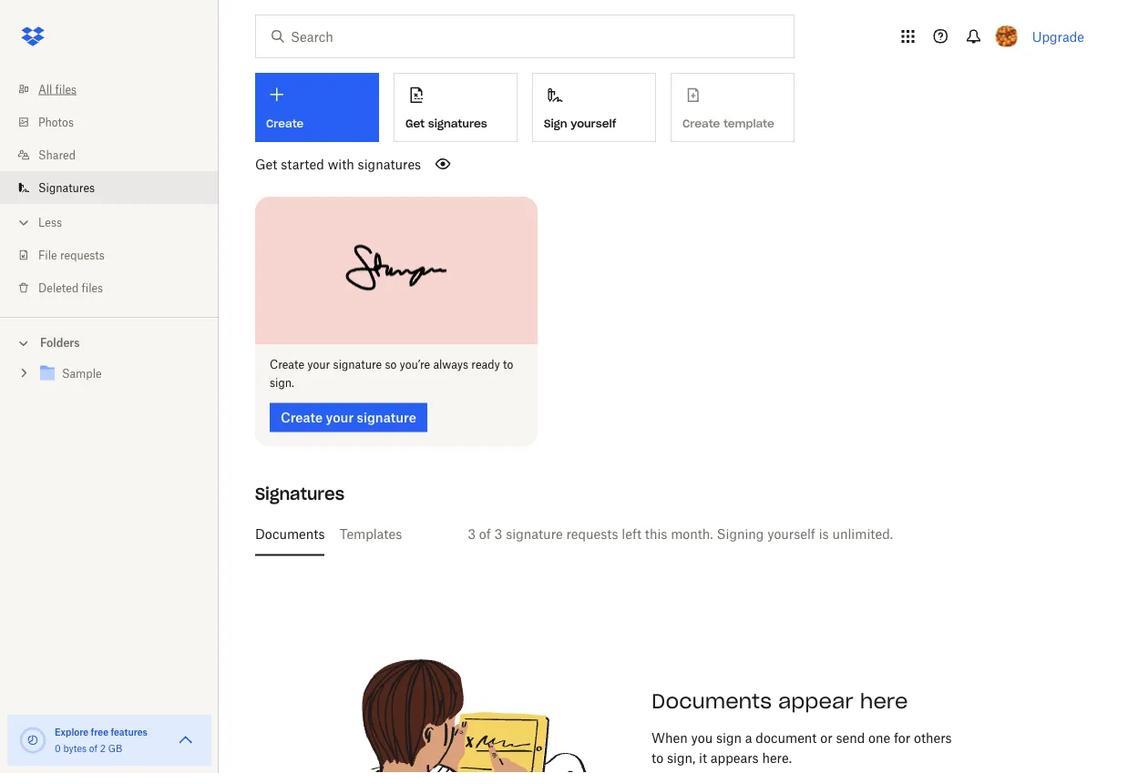 Task type: describe. For each thing, give the bounding box(es) containing it.
documents for documents appear here
[[652, 689, 772, 714]]

started
[[281, 156, 324, 172]]

to inside when you sign a document or send one for others to sign, it appears here.
[[652, 751, 664, 767]]

gb
[[108, 743, 122, 755]]

folders
[[40, 336, 80, 350]]

create for create your signature
[[281, 410, 323, 426]]

month.
[[671, 527, 714, 542]]

all
[[38, 83, 52, 96]]

your for create your signature
[[326, 410, 354, 426]]

shared
[[38, 148, 76, 162]]

list containing all files
[[0, 62, 219, 317]]

upgrade link
[[1033, 29, 1085, 44]]

bytes
[[63, 743, 87, 755]]

create for create
[[266, 117, 304, 131]]

sample
[[62, 367, 102, 381]]

account menu image
[[996, 26, 1018, 47]]

photos
[[38, 115, 74, 129]]

requests inside file requests link
[[60, 248, 105, 262]]

2 3 from the left
[[495, 527, 503, 542]]

you
[[691, 731, 713, 747]]

create your signature so you're always ready to sign.
[[270, 358, 513, 390]]

signing
[[717, 527, 764, 542]]

0
[[55, 743, 61, 755]]

files for all files
[[55, 83, 77, 96]]

documents for documents
[[255, 527, 325, 542]]

explore
[[55, 727, 89, 738]]

templates tab
[[340, 513, 402, 557]]

deleted
[[38, 281, 79, 295]]

sample link
[[36, 362, 204, 387]]

when you sign a document or send one for others to sign, it appears here.
[[652, 731, 952, 767]]

files for deleted files
[[82, 281, 103, 295]]

requests inside tab list
[[567, 527, 619, 542]]

with
[[328, 156, 354, 172]]

when
[[652, 731, 688, 747]]

one
[[869, 731, 891, 747]]

3 of 3 signature requests left this month. signing yourself is unlimited.
[[468, 527, 894, 542]]

templates
[[340, 527, 402, 542]]

file
[[38, 248, 57, 262]]

file requests link
[[15, 239, 219, 272]]

documents appear here
[[652, 689, 908, 714]]

sign yourself button
[[532, 73, 656, 142]]

1 3 from the left
[[468, 527, 476, 542]]

signatures inside button
[[428, 117, 487, 131]]

get for get started with signatures
[[255, 156, 277, 172]]

appears
[[711, 751, 759, 767]]

is
[[819, 527, 829, 542]]

2 vertical spatial signature
[[506, 527, 563, 542]]

upgrade
[[1033, 29, 1085, 44]]

deleted files link
[[15, 272, 219, 304]]

create your signature button
[[270, 403, 427, 433]]



Task type: vqa. For each thing, say whether or not it's contained in the screenshot.
your in button
yes



Task type: locate. For each thing, give the bounding box(es) containing it.
a
[[746, 731, 753, 747]]

0 horizontal spatial yourself
[[571, 117, 617, 131]]

to inside create your signature so you're always ready to sign.
[[503, 358, 513, 372]]

file requests
[[38, 248, 105, 262]]

shared link
[[15, 139, 219, 171]]

0 horizontal spatial get
[[255, 156, 277, 172]]

0 horizontal spatial requests
[[60, 248, 105, 262]]

0 vertical spatial of
[[479, 527, 491, 542]]

signatures down shared
[[38, 181, 95, 195]]

get signatures
[[406, 117, 487, 131]]

appear
[[778, 689, 854, 714]]

signature inside button
[[357, 410, 416, 426]]

Search in folder "Dropbox" text field
[[291, 26, 757, 46]]

your up create your signature
[[308, 358, 330, 372]]

yourself inside button
[[571, 117, 617, 131]]

yourself left is
[[768, 527, 816, 542]]

create down sign.
[[281, 410, 323, 426]]

0 horizontal spatial files
[[55, 83, 77, 96]]

1 vertical spatial your
[[326, 410, 354, 426]]

for
[[894, 731, 911, 747]]

dropbox image
[[15, 18, 51, 55]]

your inside button
[[326, 410, 354, 426]]

document
[[756, 731, 817, 747]]

features
[[111, 727, 148, 738]]

1 horizontal spatial signatures
[[255, 484, 345, 505]]

get inside button
[[406, 117, 425, 131]]

1 vertical spatial signature
[[357, 410, 416, 426]]

files
[[55, 83, 77, 96], [82, 281, 103, 295]]

tab list containing documents
[[255, 513, 1092, 557]]

tab list
[[255, 513, 1092, 557]]

0 horizontal spatial to
[[503, 358, 513, 372]]

1 horizontal spatial files
[[82, 281, 103, 295]]

so
[[385, 358, 397, 372]]

1 vertical spatial signatures
[[358, 156, 421, 172]]

create inside the create your signature button
[[281, 410, 323, 426]]

create button
[[255, 73, 379, 142]]

signatures up documents tab on the bottom left of the page
[[255, 484, 345, 505]]

signature inside create your signature so you're always ready to sign.
[[333, 358, 382, 372]]

0 vertical spatial create
[[266, 117, 304, 131]]

1 vertical spatial get
[[255, 156, 277, 172]]

1 horizontal spatial signatures
[[428, 117, 487, 131]]

deleted files
[[38, 281, 103, 295]]

to
[[503, 358, 513, 372], [652, 751, 664, 767]]

signatures inside list item
[[38, 181, 95, 195]]

1 vertical spatial create
[[270, 358, 305, 372]]

0 horizontal spatial signatures
[[358, 156, 421, 172]]

files right deleted
[[82, 281, 103, 295]]

create up sign.
[[270, 358, 305, 372]]

sign
[[544, 117, 568, 131]]

here.
[[763, 751, 792, 767]]

or
[[821, 731, 833, 747]]

send
[[836, 731, 865, 747]]

3
[[468, 527, 476, 542], [495, 527, 503, 542]]

files right all
[[55, 83, 77, 96]]

of
[[479, 527, 491, 542], [89, 743, 98, 755]]

0 vertical spatial signatures
[[38, 181, 95, 195]]

less
[[38, 216, 62, 229]]

here
[[860, 689, 908, 714]]

this
[[645, 527, 668, 542]]

signatures
[[428, 117, 487, 131], [358, 156, 421, 172]]

all files
[[38, 83, 77, 96]]

create inside create your signature so you're always ready to sign.
[[270, 358, 305, 372]]

0 horizontal spatial documents
[[255, 527, 325, 542]]

requests
[[60, 248, 105, 262], [567, 527, 619, 542]]

2
[[100, 743, 106, 755]]

0 vertical spatial to
[[503, 358, 513, 372]]

left
[[622, 527, 642, 542]]

1 vertical spatial documents
[[652, 689, 772, 714]]

1 vertical spatial to
[[652, 751, 664, 767]]

0 vertical spatial documents
[[255, 527, 325, 542]]

signature for create your signature
[[357, 410, 416, 426]]

1 horizontal spatial yourself
[[768, 527, 816, 542]]

create inside the create dropdown button
[[266, 117, 304, 131]]

get signatures button
[[394, 73, 518, 142]]

documents
[[255, 527, 325, 542], [652, 689, 772, 714]]

0 vertical spatial your
[[308, 358, 330, 372]]

your down create your signature so you're always ready to sign.
[[326, 410, 354, 426]]

you're
[[400, 358, 430, 372]]

requests right file
[[60, 248, 105, 262]]

your inside create your signature so you're always ready to sign.
[[308, 358, 330, 372]]

create for create your signature so you're always ready to sign.
[[270, 358, 305, 372]]

0 horizontal spatial of
[[89, 743, 98, 755]]

0 vertical spatial yourself
[[571, 117, 617, 131]]

less image
[[15, 214, 33, 232]]

1 horizontal spatial requests
[[567, 527, 619, 542]]

get
[[406, 117, 425, 131], [255, 156, 277, 172]]

get up get started with signatures
[[406, 117, 425, 131]]

signature
[[333, 358, 382, 372], [357, 410, 416, 426], [506, 527, 563, 542]]

yourself
[[571, 117, 617, 131], [768, 527, 816, 542]]

list
[[0, 62, 219, 317]]

create your signature
[[281, 410, 416, 426]]

sign
[[717, 731, 742, 747]]

get left started
[[255, 156, 277, 172]]

unlimited.
[[833, 527, 894, 542]]

0 horizontal spatial 3
[[468, 527, 476, 542]]

0 horizontal spatial signatures
[[38, 181, 95, 195]]

create
[[266, 117, 304, 131], [270, 358, 305, 372], [281, 410, 323, 426]]

create up started
[[266, 117, 304, 131]]

0 vertical spatial files
[[55, 83, 77, 96]]

all files link
[[15, 73, 219, 106]]

0 vertical spatial get
[[406, 117, 425, 131]]

others
[[914, 731, 952, 747]]

documents left templates tab
[[255, 527, 325, 542]]

signatures list item
[[0, 171, 219, 204]]

1 horizontal spatial of
[[479, 527, 491, 542]]

requests left left at bottom
[[567, 527, 619, 542]]

documents up you
[[652, 689, 772, 714]]

photos link
[[15, 106, 219, 139]]

0 vertical spatial requests
[[60, 248, 105, 262]]

get for get signatures
[[406, 117, 425, 131]]

your for create your signature so you're always ready to sign.
[[308, 358, 330, 372]]

1 horizontal spatial documents
[[652, 689, 772, 714]]

1 vertical spatial signatures
[[255, 484, 345, 505]]

1 horizontal spatial 3
[[495, 527, 503, 542]]

0 vertical spatial signature
[[333, 358, 382, 372]]

of inside explore free features 0 bytes of 2 gb
[[89, 743, 98, 755]]

1 vertical spatial requests
[[567, 527, 619, 542]]

signature for create your signature so you're always ready to sign.
[[333, 358, 382, 372]]

explore free features 0 bytes of 2 gb
[[55, 727, 148, 755]]

signatures
[[38, 181, 95, 195], [255, 484, 345, 505]]

1 vertical spatial of
[[89, 743, 98, 755]]

to right ready
[[503, 358, 513, 372]]

free
[[91, 727, 108, 738]]

1 vertical spatial yourself
[[768, 527, 816, 542]]

ready
[[472, 358, 500, 372]]

0 vertical spatial signatures
[[428, 117, 487, 131]]

documents tab
[[255, 513, 325, 557]]

yourself right sign
[[571, 117, 617, 131]]

quota usage element
[[18, 727, 47, 756]]

signatures link
[[15, 171, 219, 204]]

1 vertical spatial files
[[82, 281, 103, 295]]

2 vertical spatial create
[[281, 410, 323, 426]]

sign.
[[270, 377, 294, 390]]

your
[[308, 358, 330, 372], [326, 410, 354, 426]]

always
[[433, 358, 469, 372]]

it
[[699, 751, 707, 767]]

get started with signatures
[[255, 156, 421, 172]]

1 horizontal spatial get
[[406, 117, 425, 131]]

to down when
[[652, 751, 664, 767]]

folders button
[[0, 329, 219, 356]]

sign yourself
[[544, 117, 617, 131]]

sign,
[[667, 751, 696, 767]]

1 horizontal spatial to
[[652, 751, 664, 767]]



